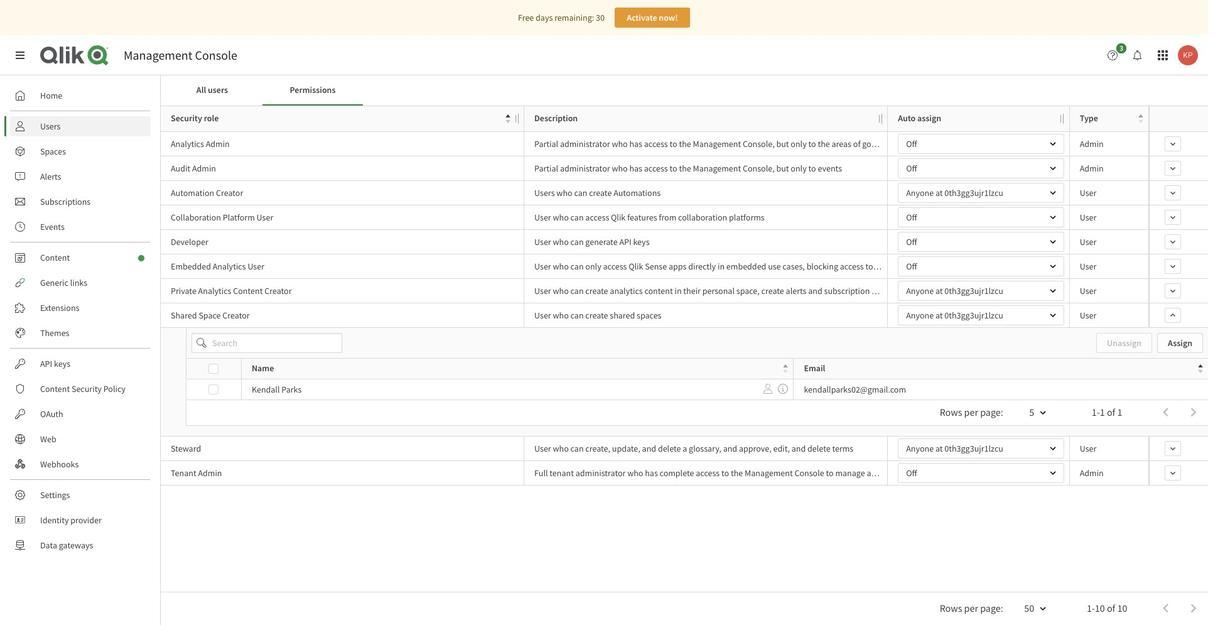 Task type: describe. For each thing, give the bounding box(es) containing it.
users for users
[[40, 121, 61, 132]]

analytics for private
[[198, 285, 231, 297]]

close sidebar menu image
[[15, 50, 25, 60]]

all users button
[[162, 75, 263, 106]]

create,
[[586, 443, 611, 454]]

free days remaining: 30
[[518, 12, 605, 23]]

collaboration
[[679, 212, 728, 223]]

console inside full tenant administrator who has complete access to the management console to manage and administer the tenant element
[[795, 467, 825, 479]]

all users
[[197, 84, 228, 96]]

administrator for partial administrator who has access to the management console, but only to events
[[560, 163, 610, 174]]

days
[[536, 12, 553, 23]]

management console
[[124, 47, 237, 63]]

who for shared
[[553, 310, 569, 321]]

events link
[[10, 217, 151, 237]]

the up 'partial administrator who has access to the management console, but only to events'
[[679, 138, 691, 150]]

links
[[70, 277, 87, 288]]

anyone at 0th3gg3ujr1lzcu for user who can create, update, and delete a glossary, and approve, edit, and delete terms
[[907, 443, 1004, 454]]

has for partial administrator who has access to the management console, but only to the areas of governance and content
[[630, 138, 643, 150]]

access up subscription on the right top of page
[[840, 261, 864, 272]]

anyone at 0th3gg3ujr1lzcu for user who can create analytics content in their personal space, create alerts and subscription reports
[[907, 285, 1004, 297]]

webhooks link
[[10, 454, 151, 474]]

the up collaboration
[[679, 163, 691, 174]]

50 button
[[1010, 598, 1055, 620]]

parks
[[282, 384, 302, 395]]

and inside user who can only access qlik sense apps directly in embedded use cases, blocking access to the hub and other interfaces. element
[[905, 261, 920, 272]]

1 10 from the left
[[1095, 602, 1105, 614]]

permissions
[[290, 84, 336, 96]]

all
[[197, 84, 206, 96]]

2 1 from the left
[[1118, 406, 1123, 418]]

kendallparks02@gmail.com
[[804, 384, 907, 395]]

2 delete from the left
[[808, 443, 831, 454]]

1 horizontal spatial keys
[[633, 236, 650, 248]]

off field for the
[[898, 134, 1065, 154]]

tenant admin
[[171, 467, 222, 479]]

the down approve,
[[731, 467, 743, 479]]

content security policy link
[[10, 379, 151, 399]]

their
[[684, 285, 701, 297]]

who for update,
[[553, 443, 569, 454]]

access down glossary, at the bottom right of page
[[696, 467, 720, 479]]

rows per page: for 50
[[940, 602, 1004, 614]]

to up 'partial administrator who has access to the management console, but only to events'
[[670, 138, 678, 150]]

0 horizontal spatial qlik
[[611, 212, 626, 223]]

tenant
[[171, 467, 196, 479]]

themes link
[[10, 323, 151, 343]]

platform
[[223, 212, 255, 223]]

5
[[1030, 406, 1035, 418]]

api inside navigation pane element
[[40, 358, 52, 369]]

subscriptions
[[40, 196, 91, 207]]

extensions link
[[10, 298, 151, 318]]

steward
[[171, 443, 201, 454]]

alerts
[[40, 171, 61, 182]]

api keys link
[[10, 354, 151, 374]]

name
[[252, 363, 274, 374]]

generate
[[586, 236, 618, 248]]

0 vertical spatial of
[[854, 138, 861, 150]]

rows for 50
[[940, 602, 963, 614]]

rows per page: for 5
[[940, 406, 1004, 418]]

3 off from the top
[[907, 212, 918, 223]]

apps
[[669, 261, 687, 272]]

type
[[1080, 113, 1099, 124]]

1 vertical spatial creator
[[265, 285, 292, 297]]

anyone for user who can create, update, and delete a glossary, and approve, edit, and delete terms
[[907, 443, 934, 454]]

api keys
[[40, 358, 70, 369]]

automation creator
[[171, 187, 243, 199]]

users
[[208, 84, 228, 96]]

console, for the
[[743, 138, 775, 150]]

kendall parks image
[[1179, 45, 1199, 65]]

3 off field from the top
[[898, 207, 1065, 227]]

can for api
[[571, 236, 584, 248]]

security inside button
[[171, 113, 202, 124]]

shared space creator
[[171, 310, 250, 321]]

activate now! link
[[615, 8, 690, 28]]

who for api
[[553, 236, 569, 248]]

assign
[[918, 113, 942, 124]]

access up 'partial administrator who has access to the management console, but only to events'
[[644, 138, 668, 150]]

0 vertical spatial analytics
[[171, 138, 204, 150]]

events
[[818, 163, 842, 174]]

embedded
[[171, 261, 211, 272]]

partial administrator who has access to the management console, but only to the areas of governance and content
[[535, 138, 952, 150]]

2 vertical spatial only
[[586, 261, 602, 272]]

1 horizontal spatial api
[[620, 236, 632, 248]]

subscription
[[825, 285, 870, 297]]

access down users who can create automations
[[586, 212, 610, 223]]

but for the
[[777, 138, 789, 150]]

provider
[[71, 514, 102, 526]]

user who can create analytics content in their personal space, create alerts and subscription reports element
[[535, 285, 899, 297]]

users who can create automations
[[535, 187, 661, 199]]

other
[[921, 261, 941, 272]]

off for events
[[907, 163, 918, 174]]

description
[[535, 113, 578, 124]]

policy
[[103, 383, 126, 395]]

settings
[[40, 489, 70, 501]]

anyone for user who can create analytics content in their personal space, create alerts and subscription reports
[[907, 285, 934, 297]]

2 vertical spatial has
[[645, 467, 658, 479]]

0th3gg3ujr1lzcu for users who can create automations
[[945, 187, 1004, 199]]

who for access
[[553, 261, 569, 272]]

settings link
[[10, 485, 151, 505]]

the left areas
[[818, 138, 830, 150]]

full
[[535, 467, 548, 479]]

2 vertical spatial administrator
[[576, 467, 626, 479]]

audit admin
[[171, 163, 216, 174]]

automation
[[171, 187, 214, 199]]

to left manage
[[826, 467, 834, 479]]

keys inside navigation pane element
[[54, 358, 70, 369]]

1- for 1
[[1092, 406, 1100, 418]]

off field for events
[[898, 158, 1065, 178]]

at for user who can create shared spaces
[[936, 310, 943, 321]]

home
[[40, 90, 62, 101]]

user who can create, update, and delete a glossary, and approve, edit, and delete terms
[[535, 443, 854, 454]]

and left approve,
[[723, 443, 738, 454]]

access up analytics
[[603, 261, 627, 272]]

name button
[[252, 360, 789, 377]]

rows for 5
[[940, 406, 963, 418]]

security role
[[171, 113, 219, 124]]

anyone at 0th3gg3ujr1lzcu for users who can create automations
[[907, 187, 1004, 199]]

spaces
[[40, 146, 66, 157]]

security inside navigation pane element
[[72, 383, 102, 395]]

shared
[[171, 310, 197, 321]]

content inside partial administrator who has access to the management console, but only to the areas of governance and content element
[[923, 138, 952, 150]]

0th3gg3ujr1lzcu for user who can create analytics content in their personal space, create alerts and subscription reports
[[945, 285, 1004, 297]]

complete
[[660, 467, 694, 479]]

free
[[518, 12, 534, 23]]

create for shared
[[586, 310, 608, 321]]

user who can only access qlik sense apps directly in embedded use cases, blocking access to the hub and other interfaces.
[[535, 261, 981, 272]]

extensions
[[40, 302, 79, 313]]

sense
[[645, 261, 667, 272]]

developer
[[171, 236, 208, 248]]

manage
[[836, 467, 865, 479]]

generic links
[[40, 277, 87, 288]]

cases,
[[783, 261, 805, 272]]

0th3gg3ujr1lzcu for user who can create shared spaces
[[945, 310, 1004, 321]]

3
[[1120, 43, 1124, 53]]

0 horizontal spatial in
[[675, 285, 682, 297]]

governance
[[863, 138, 905, 150]]

1 tenant from the left
[[550, 467, 574, 479]]

off field for cases,
[[898, 256, 1065, 276]]

2 10 from the left
[[1118, 602, 1128, 614]]

private
[[171, 285, 197, 297]]

1- for 10
[[1087, 602, 1095, 614]]

content for content security policy
[[40, 383, 70, 395]]

user who can create shared spaces
[[535, 310, 662, 321]]

create left alerts
[[762, 285, 784, 297]]

email
[[804, 363, 826, 374]]

themes
[[40, 327, 69, 339]]

analytics admin
[[171, 138, 230, 150]]

space
[[199, 310, 221, 321]]

can for update,
[[571, 443, 584, 454]]

and right edit,
[[792, 443, 806, 454]]

activate now!
[[627, 12, 678, 23]]

can for access
[[571, 261, 584, 272]]

permissions button
[[263, 75, 363, 106]]

auto
[[898, 113, 916, 124]]

auto assign
[[898, 113, 942, 124]]

anyone at 0th3gg3ujr1lzcu field for users who can create automations
[[898, 183, 1065, 203]]



Task type: locate. For each thing, give the bounding box(es) containing it.
creator up "collaboration platform user"
[[216, 187, 243, 199]]

user who can only access qlik sense apps directly in embedded use cases, blocking access to the hub and other interfaces. element
[[535, 260, 981, 273]]

qlik left features
[[611, 212, 626, 223]]

2 tenant from the left
[[938, 467, 962, 479]]

Off field
[[898, 134, 1065, 154], [898, 158, 1065, 178], [898, 207, 1065, 227], [898, 232, 1065, 252], [898, 256, 1065, 276], [898, 463, 1065, 483]]

1 horizontal spatial qlik
[[629, 261, 644, 272]]

console left manage
[[795, 467, 825, 479]]

terms
[[833, 443, 854, 454]]

1 off from the top
[[907, 138, 918, 150]]

oauth
[[40, 408, 63, 420]]

1 vertical spatial console,
[[743, 163, 775, 174]]

identity provider link
[[10, 510, 151, 530]]

to left areas
[[809, 138, 816, 150]]

create
[[589, 187, 612, 199], [586, 285, 608, 297], [762, 285, 784, 297], [586, 310, 608, 321]]

at for user who can create analytics content in their personal space, create alerts and subscription reports
[[936, 285, 943, 297]]

keys down features
[[633, 236, 650, 248]]

1 vertical spatial only
[[791, 163, 807, 174]]

off for the
[[907, 138, 918, 150]]

2 page: from the top
[[981, 602, 1004, 614]]

1-10 of 10
[[1087, 602, 1128, 614]]

0 horizontal spatial content
[[645, 285, 673, 297]]

1 vertical spatial security
[[72, 383, 102, 395]]

1 vertical spatial rows
[[940, 602, 963, 614]]

personal
[[703, 285, 735, 297]]

only for events
[[791, 163, 807, 174]]

can for automations
[[574, 187, 588, 199]]

2 but from the top
[[777, 163, 789, 174]]

qlik inside user who can only access qlik sense apps directly in embedded use cases, blocking access to the hub and other interfaces. element
[[629, 261, 644, 272]]

full tenant administrator who has complete access to the management console to manage and administer the tenant
[[535, 467, 962, 479]]

10
[[1095, 602, 1105, 614], [1118, 602, 1128, 614]]

administrator down description
[[560, 138, 610, 150]]

1 1 from the left
[[1100, 406, 1105, 418]]

2 0th3gg3ujr1lzcu from the top
[[945, 285, 1004, 297]]

user who can create analytics content in their personal space, create alerts and subscription reports
[[535, 285, 899, 297]]

2 anyone at 0th3gg3ujr1lzcu from the top
[[907, 285, 1004, 297]]

off for cases,
[[907, 261, 918, 272]]

1 horizontal spatial 10
[[1118, 602, 1128, 614]]

1 page: from the top
[[981, 406, 1004, 418]]

0 vertical spatial security
[[171, 113, 202, 124]]

hub
[[889, 261, 904, 272]]

access up automations
[[644, 163, 668, 174]]

0 horizontal spatial delete
[[658, 443, 681, 454]]

generic
[[40, 277, 68, 288]]

identity provider
[[40, 514, 102, 526]]

content down embedded analytics user
[[233, 285, 263, 297]]

content down sense
[[645, 285, 673, 297]]

0 horizontal spatial api
[[40, 358, 52, 369]]

creator up search text box
[[265, 285, 292, 297]]

1 at from the top
[[936, 187, 943, 199]]

0 horizontal spatial tenant
[[550, 467, 574, 479]]

2 vertical spatial content
[[40, 383, 70, 395]]

but for events
[[777, 163, 789, 174]]

2 partial from the top
[[535, 163, 559, 174]]

4 off field from the top
[[898, 232, 1065, 252]]

3 anyone from the top
[[907, 310, 934, 321]]

but
[[777, 138, 789, 150], [777, 163, 789, 174]]

tenant right full
[[550, 467, 574, 479]]

0 vertical spatial has
[[630, 138, 643, 150]]

page: for 50
[[981, 602, 1004, 614]]

4 at from the top
[[936, 443, 943, 454]]

content inside user who can create analytics content in their personal space, create alerts and subscription reports element
[[645, 285, 673, 297]]

create left automations
[[589, 187, 612, 199]]

only down "user who can generate api keys" at top
[[586, 261, 602, 272]]

create left the shared
[[586, 310, 608, 321]]

content
[[40, 252, 70, 263], [233, 285, 263, 297], [40, 383, 70, 395]]

can for analytics
[[571, 285, 584, 297]]

1 vertical spatial analytics
[[213, 261, 246, 272]]

per left 50
[[965, 602, 979, 614]]

glossary,
[[689, 443, 722, 454]]

new connector image
[[138, 255, 144, 261]]

1 horizontal spatial 1
[[1118, 406, 1123, 418]]

30
[[596, 12, 605, 23]]

only left areas
[[791, 138, 807, 150]]

3 at from the top
[[936, 310, 943, 321]]

identity
[[40, 514, 69, 526]]

blocking
[[807, 261, 839, 272]]

2 vertical spatial creator
[[223, 310, 250, 321]]

can for qlik
[[571, 212, 584, 223]]

0 vertical spatial only
[[791, 138, 807, 150]]

0 vertical spatial content
[[40, 252, 70, 263]]

0 vertical spatial console,
[[743, 138, 775, 150]]

collaboration platform user
[[171, 212, 273, 223]]

1 partial from the top
[[535, 138, 559, 150]]

content link
[[10, 248, 151, 268]]

to left events
[[809, 163, 816, 174]]

automations
[[614, 187, 661, 199]]

4 anyone at 0th3gg3ujr1lzcu from the top
[[907, 443, 1004, 454]]

spaces link
[[10, 141, 151, 161]]

kendall
[[252, 384, 280, 395]]

rows per page:
[[940, 406, 1004, 418], [940, 602, 1004, 614]]

kendall parks
[[252, 384, 302, 395]]

1 delete from the left
[[658, 443, 681, 454]]

partial administrator who has access to the management console, but only to the areas of governance and content element
[[535, 138, 952, 150]]

partial for partial administrator who has access to the management console, but only to events
[[535, 163, 559, 174]]

content down assign
[[923, 138, 952, 150]]

use
[[768, 261, 781, 272]]

anyone at 0th3gg3ujr1lzcu field for user who can create shared spaces
[[898, 305, 1065, 325]]

management console element
[[124, 47, 237, 63]]

3 anyone at 0th3gg3ujr1lzcu field from the top
[[898, 305, 1065, 325]]

api down themes
[[40, 358, 52, 369]]

analytics up private analytics content creator
[[213, 261, 246, 272]]

0 vertical spatial per
[[965, 406, 979, 418]]

api
[[620, 236, 632, 248], [40, 358, 52, 369]]

and right alerts
[[809, 285, 823, 297]]

in left their
[[675, 285, 682, 297]]

and
[[907, 138, 921, 150], [905, 261, 920, 272], [809, 285, 823, 297], [642, 443, 657, 454], [723, 443, 738, 454], [792, 443, 806, 454], [867, 467, 881, 479]]

2 anyone at 0th3gg3ujr1lzcu field from the top
[[898, 281, 1065, 301]]

2 vertical spatial of
[[1107, 602, 1116, 614]]

1 vertical spatial rows per page:
[[940, 602, 1004, 614]]

rows
[[940, 406, 963, 418], [940, 602, 963, 614]]

to left 'hub'
[[866, 261, 874, 272]]

1 horizontal spatial users
[[535, 187, 555, 199]]

who for qlik
[[553, 212, 569, 223]]

0 vertical spatial keys
[[633, 236, 650, 248]]

2 console, from the top
[[743, 163, 775, 174]]

api right generate
[[620, 236, 632, 248]]

4 off from the top
[[907, 236, 918, 248]]

assign button
[[1158, 333, 1204, 353]]

1 vertical spatial page:
[[981, 602, 1004, 614]]

anyone for user who can create shared spaces
[[907, 310, 934, 321]]

and inside user who can create analytics content in their personal space, create alerts and subscription reports element
[[809, 285, 823, 297]]

0 vertical spatial creator
[[216, 187, 243, 199]]

0 vertical spatial console
[[195, 47, 237, 63]]

0 horizontal spatial 1
[[1100, 406, 1105, 418]]

security left role
[[171, 113, 202, 124]]

5 off field from the top
[[898, 256, 1065, 276]]

1-1 of 1
[[1092, 406, 1123, 418]]

users link
[[10, 116, 151, 136]]

qlik
[[611, 212, 626, 223], [629, 261, 644, 272]]

1 horizontal spatial in
[[718, 261, 725, 272]]

console, for events
[[743, 163, 775, 174]]

create for analytics
[[586, 285, 608, 297]]

data gateways link
[[10, 535, 151, 555]]

management
[[124, 47, 193, 63], [693, 138, 741, 150], [693, 163, 741, 174], [745, 467, 793, 479]]

page: left 50
[[981, 602, 1004, 614]]

administrator up users who can create automations
[[560, 163, 610, 174]]

role
[[204, 113, 219, 124]]

anyone for users who can create automations
[[907, 187, 934, 199]]

of for 50
[[1107, 602, 1116, 614]]

analytics
[[171, 138, 204, 150], [213, 261, 246, 272], [198, 285, 231, 297]]

page:
[[981, 406, 1004, 418], [981, 602, 1004, 614]]

page: for 5
[[981, 406, 1004, 418]]

1 vertical spatial keys
[[54, 358, 70, 369]]

users for users who can create automations
[[535, 187, 555, 199]]

full tenant administrator who has complete access to the management console to manage and administer the tenant element
[[535, 467, 962, 479]]

and inside full tenant administrator who has complete access to the management console to manage and administer the tenant element
[[867, 467, 881, 479]]

console up users
[[195, 47, 237, 63]]

type button
[[1080, 110, 1144, 127]]

create up user who can create shared spaces
[[586, 285, 608, 297]]

shared
[[610, 310, 635, 321]]

0 horizontal spatial console
[[195, 47, 237, 63]]

1 per from the top
[[965, 406, 979, 418]]

has for partial administrator who has access to the management console, but only to events
[[630, 163, 643, 174]]

assign
[[1169, 337, 1193, 349]]

1 vertical spatial users
[[535, 187, 555, 199]]

1 vertical spatial content
[[645, 285, 673, 297]]

administrator for partial administrator who has access to the management console, but only to the areas of governance and content
[[560, 138, 610, 150]]

0 vertical spatial in
[[718, 261, 725, 272]]

only for the
[[791, 138, 807, 150]]

6 off from the top
[[907, 467, 918, 479]]

partial for partial administrator who has access to the management console, but only to the areas of governance and content
[[535, 138, 559, 150]]

and down auto assign
[[907, 138, 921, 150]]

can
[[574, 187, 588, 199], [571, 212, 584, 223], [571, 236, 584, 248], [571, 261, 584, 272], [571, 285, 584, 297], [571, 310, 584, 321], [571, 443, 584, 454]]

delete left a
[[658, 443, 681, 454]]

1 but from the top
[[777, 138, 789, 150]]

of for 5
[[1107, 406, 1116, 418]]

1 vertical spatial but
[[777, 163, 789, 174]]

0 vertical spatial 1-
[[1092, 406, 1100, 418]]

administrator down create,
[[576, 467, 626, 479]]

0 horizontal spatial users
[[40, 121, 61, 132]]

1 0th3gg3ujr1lzcu from the top
[[945, 187, 1004, 199]]

1 vertical spatial in
[[675, 285, 682, 297]]

1 vertical spatial 1-
[[1087, 602, 1095, 614]]

subscriptions link
[[10, 192, 151, 212]]

per for 50
[[965, 602, 979, 614]]

email button
[[804, 360, 1204, 377]]

partial administrator who has access to the management console, but only to events
[[535, 163, 842, 174]]

1 vertical spatial content
[[233, 285, 263, 297]]

2 anyone from the top
[[907, 285, 934, 297]]

who for analytics
[[553, 285, 569, 297]]

1 horizontal spatial content
[[923, 138, 952, 150]]

administer
[[883, 467, 923, 479]]

1 vertical spatial has
[[630, 163, 643, 174]]

to down user who can create, update, and delete a glossary, and approve, edit, and delete terms
[[722, 467, 729, 479]]

remaining:
[[555, 12, 594, 23]]

0 vertical spatial rows per page:
[[940, 406, 1004, 418]]

to up from
[[670, 163, 678, 174]]

1 vertical spatial qlik
[[629, 261, 644, 272]]

in
[[718, 261, 725, 272], [675, 285, 682, 297]]

0 horizontal spatial keys
[[54, 358, 70, 369]]

1 vertical spatial per
[[965, 602, 979, 614]]

anyone at 0th3gg3ujr1lzcu
[[907, 187, 1004, 199], [907, 285, 1004, 297], [907, 310, 1004, 321], [907, 443, 1004, 454]]

2 off from the top
[[907, 163, 918, 174]]

2 rows per page: from the top
[[940, 602, 1004, 614]]

0 vertical spatial rows
[[940, 406, 963, 418]]

Anyone at 0th3gg3ujr1lzcu field
[[898, 183, 1065, 203], [898, 281, 1065, 301], [898, 305, 1065, 325], [898, 438, 1065, 459]]

4 anyone at 0th3gg3ujr1lzcu field from the top
[[898, 438, 1065, 459]]

qlik left sense
[[629, 261, 644, 272]]

analytics down embedded analytics user
[[198, 285, 231, 297]]

the right administer
[[924, 467, 936, 479]]

1 vertical spatial administrator
[[560, 163, 610, 174]]

0 vertical spatial qlik
[[611, 212, 626, 223]]

anyone at 0th3gg3ujr1lzcu for user who can create shared spaces
[[907, 310, 1004, 321]]

generic links link
[[10, 273, 151, 293]]

approve,
[[739, 443, 772, 454]]

of
[[854, 138, 861, 150], [1107, 406, 1116, 418], [1107, 602, 1116, 614]]

and right update,
[[642, 443, 657, 454]]

0th3gg3ujr1lzcu for user who can create, update, and delete a glossary, and approve, edit, and delete terms
[[945, 443, 1004, 454]]

at for users who can create automations
[[936, 187, 943, 199]]

2 off field from the top
[[898, 158, 1065, 178]]

audit
[[171, 163, 190, 174]]

a
[[683, 443, 687, 454]]

rows per page: left 50
[[940, 602, 1004, 614]]

tab list containing all users
[[162, 75, 1207, 106]]

tab list
[[162, 75, 1207, 106]]

webhooks
[[40, 459, 79, 470]]

content for content
[[40, 252, 70, 263]]

0 vertical spatial content
[[923, 138, 952, 150]]

who for automations
[[557, 187, 573, 199]]

1 anyone at 0th3gg3ujr1lzcu field from the top
[[898, 183, 1065, 203]]

in right directly
[[718, 261, 725, 272]]

1 horizontal spatial tenant
[[938, 467, 962, 479]]

0 vertical spatial users
[[40, 121, 61, 132]]

at for user who can create, update, and delete a glossary, and approve, edit, and delete terms
[[936, 443, 943, 454]]

space,
[[737, 285, 760, 297]]

0 vertical spatial page:
[[981, 406, 1004, 418]]

page: left 5 popup button on the bottom right of the page
[[981, 406, 1004, 418]]

delete left 'terms'
[[808, 443, 831, 454]]

security up oauth link
[[72, 383, 102, 395]]

but left areas
[[777, 138, 789, 150]]

0 vertical spatial partial
[[535, 138, 559, 150]]

tenant
[[550, 467, 574, 479], [938, 467, 962, 479]]

navigation pane element
[[0, 80, 160, 560]]

and right manage
[[867, 467, 881, 479]]

1 horizontal spatial security
[[171, 113, 202, 124]]

0 horizontal spatial 10
[[1095, 602, 1105, 614]]

analytics for embedded
[[213, 261, 246, 272]]

keys up content security policy link
[[54, 358, 70, 369]]

2 per from the top
[[965, 602, 979, 614]]

tenant right administer
[[938, 467, 962, 479]]

update,
[[612, 443, 641, 454]]

web link
[[10, 429, 151, 449]]

create for automations
[[589, 187, 612, 199]]

rows per page: down email button
[[940, 406, 1004, 418]]

the
[[679, 138, 691, 150], [818, 138, 830, 150], [679, 163, 691, 174], [875, 261, 887, 272], [731, 467, 743, 479], [924, 467, 936, 479]]

off for manage
[[907, 467, 918, 479]]

embedded
[[727, 261, 767, 272]]

content up generic
[[40, 252, 70, 263]]

content
[[923, 138, 952, 150], [645, 285, 673, 297]]

content down api keys
[[40, 383, 70, 395]]

2 rows from the top
[[940, 602, 963, 614]]

home link
[[10, 85, 151, 106]]

access
[[644, 138, 668, 150], [644, 163, 668, 174], [586, 212, 610, 223], [603, 261, 627, 272], [840, 261, 864, 272], [696, 467, 720, 479]]

0 vertical spatial administrator
[[560, 138, 610, 150]]

edit,
[[774, 443, 790, 454]]

users inside navigation pane element
[[40, 121, 61, 132]]

events
[[40, 221, 65, 232]]

per down email button
[[965, 406, 979, 418]]

only left events
[[791, 163, 807, 174]]

5 off from the top
[[907, 261, 918, 272]]

1 vertical spatial of
[[1107, 406, 1116, 418]]

1 console, from the top
[[743, 138, 775, 150]]

the left 'hub'
[[875, 261, 887, 272]]

Search text field
[[192, 333, 342, 353]]

1 vertical spatial partial
[[535, 163, 559, 174]]

interfaces.
[[943, 261, 981, 272]]

and inside partial administrator who has access to the management console, but only to the areas of governance and content element
[[907, 138, 921, 150]]

1 anyone at 0th3gg3ujr1lzcu from the top
[[907, 187, 1004, 199]]

anyone
[[907, 187, 934, 199], [907, 285, 934, 297], [907, 310, 934, 321], [907, 443, 934, 454]]

but down partial administrator who has access to the management console, but only to the areas of governance and content
[[777, 163, 789, 174]]

4 anyone from the top
[[907, 443, 934, 454]]

1 vertical spatial console
[[795, 467, 825, 479]]

1 horizontal spatial delete
[[808, 443, 831, 454]]

6 off field from the top
[[898, 463, 1065, 483]]

1 off field from the top
[[898, 134, 1065, 154]]

0 horizontal spatial security
[[72, 383, 102, 395]]

3 0th3gg3ujr1lzcu from the top
[[945, 310, 1004, 321]]

1 horizontal spatial console
[[795, 467, 825, 479]]

creator down private analytics content creator
[[223, 310, 250, 321]]

1 anyone from the top
[[907, 187, 934, 199]]

analytics up audit admin
[[171, 138, 204, 150]]

per for 5
[[965, 406, 979, 418]]

4 0th3gg3ujr1lzcu from the top
[[945, 443, 1004, 454]]

2 at from the top
[[936, 285, 943, 297]]

can for shared
[[571, 310, 584, 321]]

0 vertical spatial api
[[620, 236, 632, 248]]

1 vertical spatial api
[[40, 358, 52, 369]]

analytics
[[610, 285, 643, 297]]

2 vertical spatial analytics
[[198, 285, 231, 297]]

0 vertical spatial but
[[777, 138, 789, 150]]

3 anyone at 0th3gg3ujr1lzcu from the top
[[907, 310, 1004, 321]]

anyone at 0th3gg3ujr1lzcu field for user who can create, update, and delete a glossary, and approve, edit, and delete terms
[[898, 438, 1065, 459]]

1 rows from the top
[[940, 406, 963, 418]]

anyone at 0th3gg3ujr1lzcu field for user who can create analytics content in their personal space, create alerts and subscription reports
[[898, 281, 1065, 301]]

directly
[[689, 261, 716, 272]]

off field for manage
[[898, 463, 1065, 483]]

1 rows per page: from the top
[[940, 406, 1004, 418]]

features
[[628, 212, 657, 223]]

and right 'hub'
[[905, 261, 920, 272]]



Task type: vqa. For each thing, say whether or not it's contained in the screenshot.
SUBSCRIPTIONS
yes



